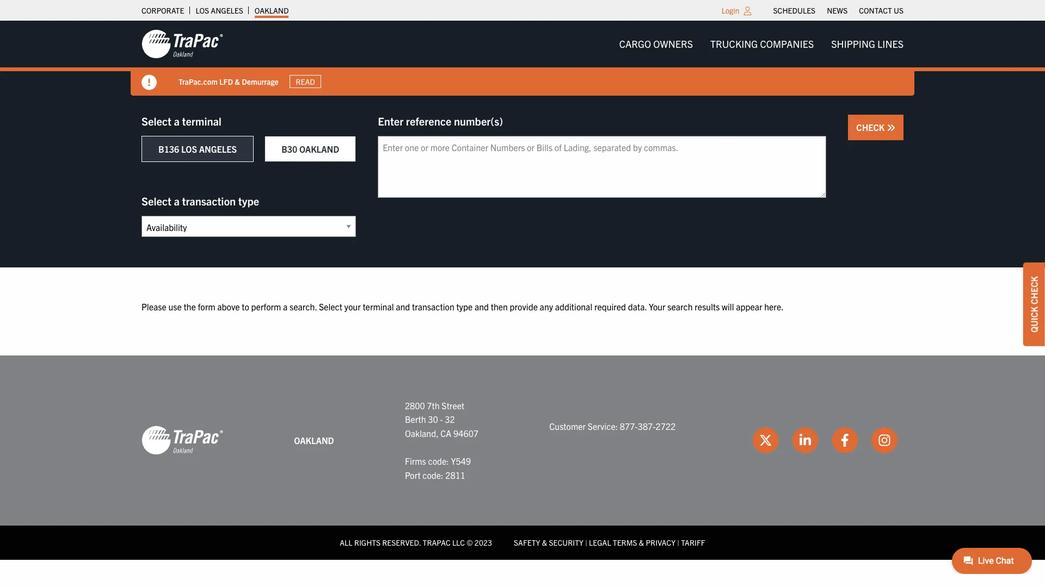 Task type: describe. For each thing, give the bounding box(es) containing it.
trucking companies
[[710, 38, 814, 50]]

lfd
[[219, 77, 233, 86]]

trapac
[[423, 538, 451, 548]]

reserved.
[[382, 538, 421, 548]]

terms
[[613, 538, 637, 548]]

security
[[549, 538, 584, 548]]

2722
[[656, 421, 676, 432]]

los angeles
[[196, 5, 243, 15]]

0 vertical spatial angeles
[[211, 5, 243, 15]]

2 | from the left
[[677, 538, 679, 548]]

contact us link
[[859, 3, 904, 18]]

number(s)
[[454, 114, 503, 128]]

us
[[894, 5, 904, 15]]

light image
[[744, 7, 752, 15]]

0 vertical spatial oakland
[[255, 5, 289, 15]]

1 vertical spatial los
[[181, 144, 197, 155]]

0 horizontal spatial &
[[235, 77, 240, 86]]

cargo
[[619, 38, 651, 50]]

shipping lines link
[[823, 33, 912, 55]]

tariff
[[681, 538, 705, 548]]

a for transaction
[[174, 194, 180, 208]]

read
[[296, 77, 315, 87]]

schedules
[[773, 5, 816, 15]]

shipping lines
[[831, 38, 904, 50]]

enter reference number(s)
[[378, 114, 503, 128]]

7th
[[427, 400, 440, 411]]

los angeles link
[[196, 3, 243, 18]]

0 horizontal spatial solid image
[[142, 75, 157, 90]]

legal terms & privacy link
[[589, 538, 676, 548]]

use
[[168, 302, 182, 312]]

search
[[668, 302, 693, 312]]

login
[[722, 5, 740, 15]]

lines
[[878, 38, 904, 50]]

shipping
[[831, 38, 875, 50]]

ca
[[441, 428, 452, 439]]

©
[[467, 538, 473, 548]]

then
[[491, 302, 508, 312]]

387-
[[638, 421, 656, 432]]

select for select a transaction type
[[142, 194, 171, 208]]

contact us
[[859, 5, 904, 15]]

the
[[184, 302, 196, 312]]

y549
[[451, 456, 471, 467]]

b30
[[282, 144, 297, 155]]

results
[[695, 302, 720, 312]]

b136
[[158, 144, 179, 155]]

service:
[[588, 421, 618, 432]]

all
[[340, 538, 353, 548]]

safety & security | legal terms & privacy | tariff
[[514, 538, 705, 548]]

select a terminal
[[142, 114, 222, 128]]

2 vertical spatial oakland
[[294, 435, 334, 446]]

los inside los angeles link
[[196, 5, 209, 15]]

2811
[[445, 470, 465, 481]]

llc
[[452, 538, 465, 548]]

perform
[[251, 302, 281, 312]]

1 vertical spatial oakland
[[299, 144, 339, 155]]

2 horizontal spatial &
[[639, 538, 644, 548]]

corporate link
[[142, 3, 184, 18]]

appear
[[736, 302, 762, 312]]

safety
[[514, 538, 540, 548]]

select for select a terminal
[[142, 114, 171, 128]]

1 vertical spatial transaction
[[412, 302, 454, 312]]

firms code:  y549 port code:  2811
[[405, 456, 471, 481]]

0 vertical spatial terminal
[[182, 114, 222, 128]]

1 vertical spatial angeles
[[199, 144, 237, 155]]

contact
[[859, 5, 892, 15]]

rights
[[354, 538, 381, 548]]

2800 7th street berth 30 - 32 oakland, ca 94607
[[405, 400, 479, 439]]

street
[[442, 400, 464, 411]]

all rights reserved. trapac llc © 2023
[[340, 538, 492, 548]]

2800
[[405, 400, 425, 411]]

1 horizontal spatial &
[[542, 538, 547, 548]]

b136 los angeles
[[158, 144, 237, 155]]

quick check
[[1029, 277, 1040, 333]]

select a transaction type
[[142, 194, 259, 208]]

please use the form above to perform a search. select your terminal and transaction type and then provide any additional required data. your search results will appear here.
[[142, 302, 784, 312]]

-
[[440, 414, 443, 425]]

0 horizontal spatial type
[[238, 194, 259, 208]]

32
[[445, 414, 455, 425]]

form
[[198, 302, 215, 312]]

tariff link
[[681, 538, 705, 548]]



Task type: locate. For each thing, give the bounding box(es) containing it.
type
[[238, 194, 259, 208], [456, 302, 473, 312]]

& right safety on the bottom
[[542, 538, 547, 548]]

1 | from the left
[[585, 538, 587, 548]]

menu bar down light image
[[611, 33, 912, 55]]

here.
[[764, 302, 784, 312]]

0 vertical spatial oakland image
[[142, 29, 223, 59]]

companies
[[760, 38, 814, 50]]

menu bar containing schedules
[[768, 3, 909, 18]]

reference
[[406, 114, 451, 128]]

select down b136
[[142, 194, 171, 208]]

privacy
[[646, 538, 676, 548]]

1 vertical spatial type
[[456, 302, 473, 312]]

quick check link
[[1023, 263, 1045, 347]]

news
[[827, 5, 848, 15]]

enter
[[378, 114, 404, 128]]

cargo owners
[[619, 38, 693, 50]]

data.
[[628, 302, 647, 312]]

terminal right your
[[363, 302, 394, 312]]

and left then
[[475, 302, 489, 312]]

search.
[[290, 302, 317, 312]]

above
[[217, 302, 240, 312]]

cargo owners link
[[611, 33, 702, 55]]

| left 'tariff' link
[[677, 538, 679, 548]]

0 horizontal spatial and
[[396, 302, 410, 312]]

0 vertical spatial a
[[174, 114, 180, 128]]

1 horizontal spatial |
[[677, 538, 679, 548]]

check button
[[848, 115, 904, 140]]

your
[[649, 302, 666, 312]]

1 vertical spatial select
[[142, 194, 171, 208]]

customer
[[549, 421, 586, 432]]

1 vertical spatial terminal
[[363, 302, 394, 312]]

footer containing 2800 7th street
[[0, 356, 1045, 560]]

oakland
[[255, 5, 289, 15], [299, 144, 339, 155], [294, 435, 334, 446]]

angeles down select a terminal
[[199, 144, 237, 155]]

corporate
[[142, 5, 184, 15]]

b30 oakland
[[282, 144, 339, 155]]

provide
[[510, 302, 538, 312]]

owners
[[653, 38, 693, 50]]

firms
[[405, 456, 426, 467]]

94607
[[454, 428, 479, 439]]

trapac.com
[[179, 77, 218, 86]]

a up b136
[[174, 114, 180, 128]]

0 vertical spatial transaction
[[182, 194, 236, 208]]

code:
[[428, 456, 449, 467], [423, 470, 443, 481]]

trapac.com lfd & demurrage
[[179, 77, 279, 86]]

required
[[594, 302, 626, 312]]

to
[[242, 302, 249, 312]]

los right b136
[[181, 144, 197, 155]]

1 oakland image from the top
[[142, 29, 223, 59]]

1 vertical spatial check
[[1029, 277, 1040, 305]]

&
[[235, 77, 240, 86], [542, 538, 547, 548], [639, 538, 644, 548]]

menu bar up shipping
[[768, 3, 909, 18]]

additional
[[555, 302, 592, 312]]

& right terms
[[639, 538, 644, 548]]

safety & security link
[[514, 538, 584, 548]]

legal
[[589, 538, 611, 548]]

trucking
[[710, 38, 758, 50]]

your
[[344, 302, 361, 312]]

1 vertical spatial a
[[174, 194, 180, 208]]

check inside 'button'
[[857, 122, 887, 133]]

0 horizontal spatial check
[[857, 122, 887, 133]]

terminal up b136 los angeles
[[182, 114, 222, 128]]

angeles left oakland link
[[211, 5, 243, 15]]

1 horizontal spatial terminal
[[363, 302, 394, 312]]

& right lfd
[[235, 77, 240, 86]]

menu bar containing cargo owners
[[611, 33, 912, 55]]

0 horizontal spatial transaction
[[182, 194, 236, 208]]

2 oakland image from the top
[[142, 426, 223, 456]]

port
[[405, 470, 421, 481]]

1 vertical spatial solid image
[[887, 124, 896, 132]]

1 horizontal spatial solid image
[[887, 124, 896, 132]]

0 vertical spatial code:
[[428, 456, 449, 467]]

footer
[[0, 356, 1045, 560]]

news link
[[827, 3, 848, 18]]

oakland,
[[405, 428, 439, 439]]

a for terminal
[[174, 114, 180, 128]]

los right corporate
[[196, 5, 209, 15]]

schedules link
[[773, 3, 816, 18]]

0 vertical spatial check
[[857, 122, 887, 133]]

0 horizontal spatial terminal
[[182, 114, 222, 128]]

select
[[142, 114, 171, 128], [142, 194, 171, 208], [319, 302, 342, 312]]

trucking companies link
[[702, 33, 823, 55]]

0 vertical spatial select
[[142, 114, 171, 128]]

code: up 2811
[[428, 456, 449, 467]]

Enter reference number(s) text field
[[378, 136, 827, 198]]

demurrage
[[242, 77, 279, 86]]

solid image inside check 'button'
[[887, 124, 896, 132]]

1 horizontal spatial type
[[456, 302, 473, 312]]

0 vertical spatial los
[[196, 5, 209, 15]]

a down b136
[[174, 194, 180, 208]]

a
[[174, 114, 180, 128], [174, 194, 180, 208], [283, 302, 288, 312]]

banner containing cargo owners
[[0, 21, 1045, 96]]

| left legal
[[585, 538, 587, 548]]

30
[[428, 414, 438, 425]]

oakland link
[[255, 3, 289, 18]]

customer service: 877-387-2722
[[549, 421, 676, 432]]

code: right port
[[423, 470, 443, 481]]

1 vertical spatial menu bar
[[611, 33, 912, 55]]

angeles
[[211, 5, 243, 15], [199, 144, 237, 155]]

877-
[[620, 421, 638, 432]]

1 horizontal spatial transaction
[[412, 302, 454, 312]]

2 vertical spatial a
[[283, 302, 288, 312]]

oakland image
[[142, 29, 223, 59], [142, 426, 223, 456]]

0 vertical spatial menu bar
[[768, 3, 909, 18]]

and
[[396, 302, 410, 312], [475, 302, 489, 312]]

will
[[722, 302, 734, 312]]

select up b136
[[142, 114, 171, 128]]

1 vertical spatial oakland image
[[142, 426, 223, 456]]

2 vertical spatial select
[[319, 302, 342, 312]]

1 horizontal spatial and
[[475, 302, 489, 312]]

0 horizontal spatial |
[[585, 538, 587, 548]]

read link
[[290, 75, 321, 88]]

banner
[[0, 21, 1045, 96]]

menu bar inside banner
[[611, 33, 912, 55]]

any
[[540, 302, 553, 312]]

a left search.
[[283, 302, 288, 312]]

and right your
[[396, 302, 410, 312]]

1 horizontal spatial check
[[1029, 277, 1040, 305]]

1 vertical spatial code:
[[423, 470, 443, 481]]

1 and from the left
[[396, 302, 410, 312]]

quick
[[1029, 307, 1040, 333]]

select left your
[[319, 302, 342, 312]]

0 vertical spatial solid image
[[142, 75, 157, 90]]

0 vertical spatial type
[[238, 194, 259, 208]]

please
[[142, 302, 166, 312]]

berth
[[405, 414, 426, 425]]

menu bar
[[768, 3, 909, 18], [611, 33, 912, 55]]

solid image
[[142, 75, 157, 90], [887, 124, 896, 132]]

2 and from the left
[[475, 302, 489, 312]]

los
[[196, 5, 209, 15], [181, 144, 197, 155]]



Task type: vqa. For each thing, say whether or not it's contained in the screenshot.
OAK
no



